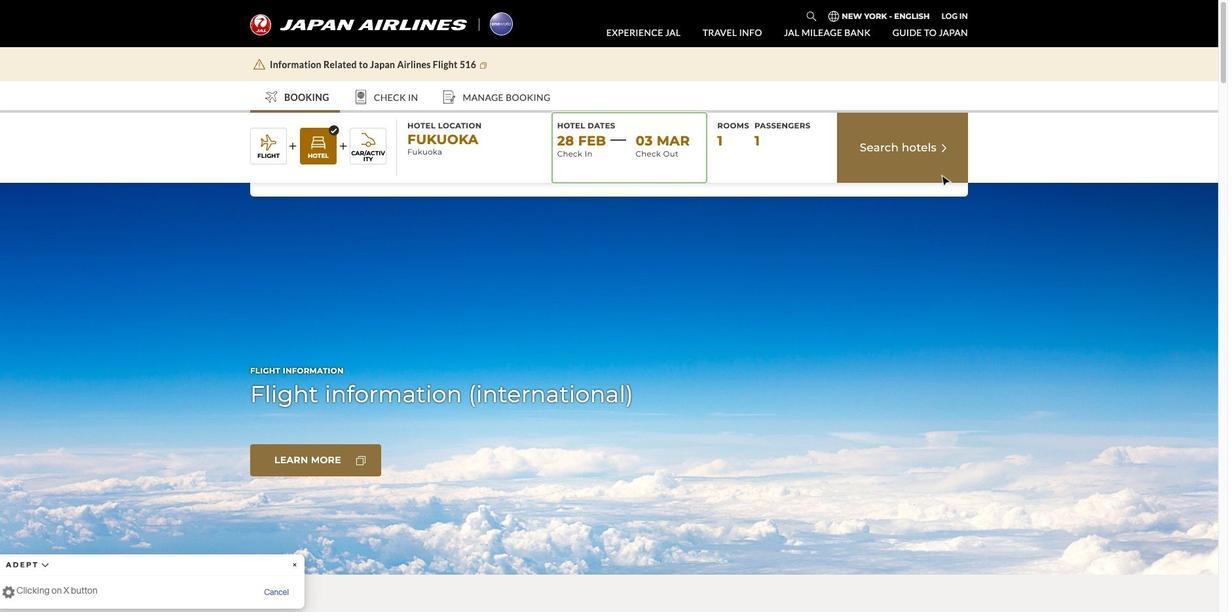 Task type: describe. For each thing, give the bounding box(es) containing it.
one world image
[[490, 12, 513, 35]]

japan airlines image
[[250, 14, 467, 35]]

alerts image
[[252, 57, 267, 73]]



Task type: vqa. For each thing, say whether or not it's contained in the screenshot.
ONE WORLD IMAGE
yes



Task type: locate. For each thing, give the bounding box(es) containing it.
this page will open in a new window. image
[[479, 60, 489, 71]]



